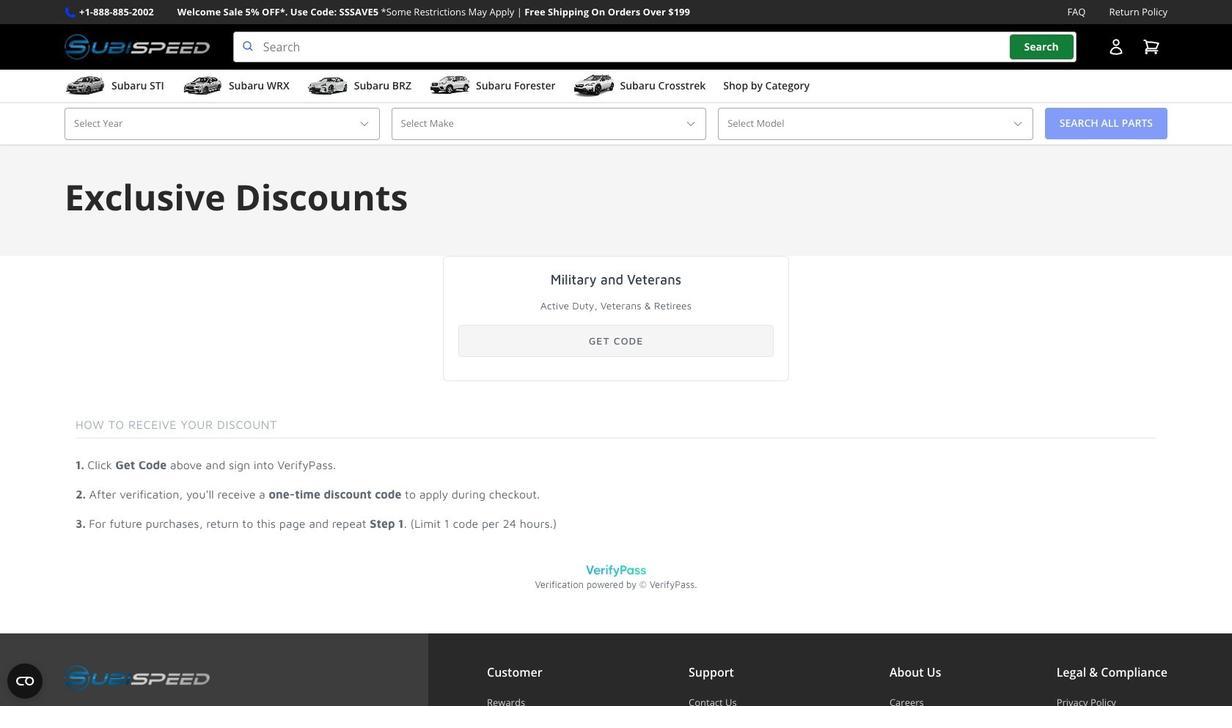 Task type: vqa. For each thing, say whether or not it's contained in the screenshot.
first Subispeed logo from the bottom
yes



Task type: locate. For each thing, give the bounding box(es) containing it.
select model image
[[1012, 118, 1024, 130]]

Select Model button
[[718, 108, 1034, 140]]

select year image
[[358, 118, 370, 130]]

1 subispeed logo image from the top
[[65, 32, 210, 62]]

Select Make button
[[392, 108, 707, 140]]

subispeed logo image
[[65, 32, 210, 62], [65, 663, 210, 694]]

a subaru brz thumbnail image image
[[307, 75, 348, 97]]

a subaru crosstrek thumbnail image image
[[573, 75, 615, 97]]

1 vertical spatial subispeed logo image
[[65, 663, 210, 694]]

0 vertical spatial subispeed logo image
[[65, 32, 210, 62]]

a subaru wrx thumbnail image image
[[182, 75, 223, 97]]



Task type: describe. For each thing, give the bounding box(es) containing it.
search input field
[[233, 32, 1077, 62]]

account image
[[1108, 38, 1126, 56]]

a subaru forester thumbnail image image
[[429, 75, 470, 97]]

a subaru sti thumbnail image image
[[65, 75, 106, 97]]

Select Year button
[[65, 108, 380, 140]]

2 subispeed logo image from the top
[[65, 663, 210, 694]]

select make image
[[685, 118, 697, 130]]

open widget image
[[7, 664, 43, 699]]



